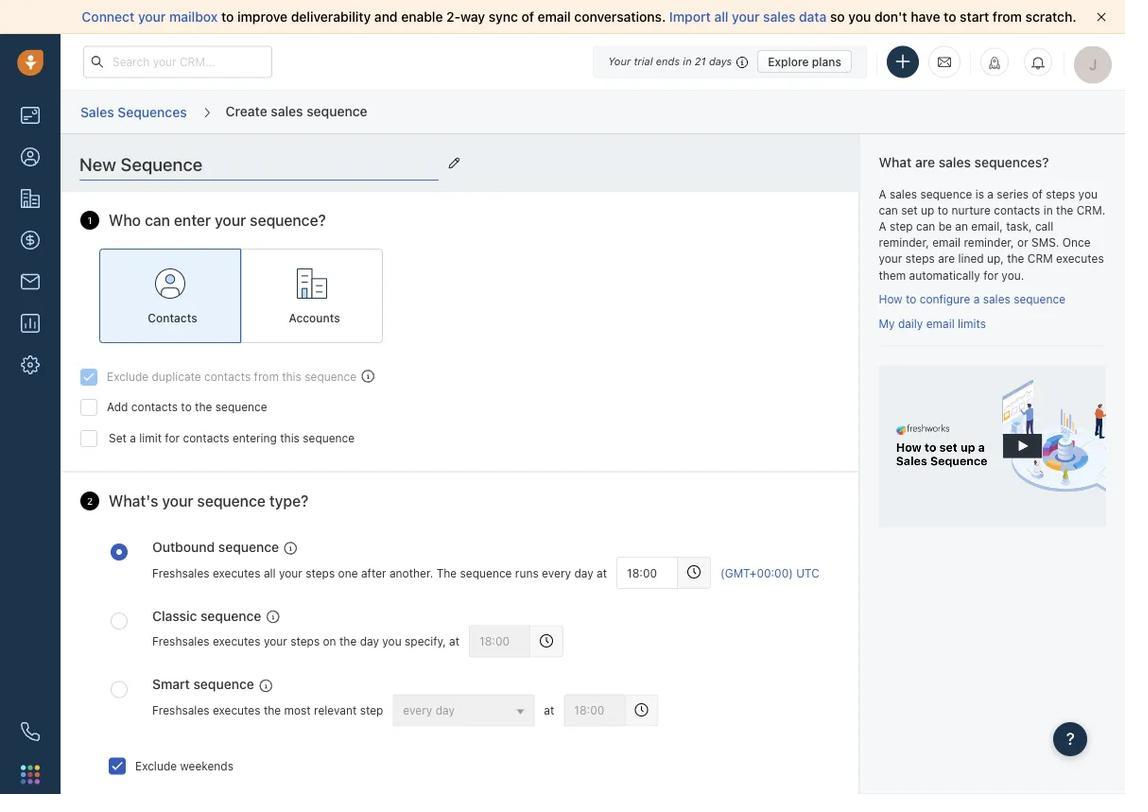 Task type: locate. For each thing, give the bounding box(es) containing it.
freshsales executes the most relevant step
[[152, 704, 383, 717]]

step right "relevant"
[[360, 704, 383, 717]]

0 horizontal spatial reminder,
[[879, 236, 929, 249]]

enable
[[401, 9, 443, 25]]

1 vertical spatial a
[[879, 220, 887, 233]]

who
[[109, 211, 141, 229]]

email down configure
[[927, 317, 955, 330]]

what are sales sequences?
[[879, 155, 1049, 170]]

1 vertical spatial for
[[165, 432, 180, 445]]

this down accounts
[[282, 370, 302, 383]]

is
[[976, 187, 984, 201]]

classic sequence
[[152, 608, 261, 624]]

of right series at the right of page
[[1032, 187, 1043, 201]]

in inside a sales sequence is a series of steps you can set up to nurture contacts in the crm. a step can be an email, task, call reminder, email reminder, or sms. once your steps are lined up, the crm executes them automatically for you.
[[1044, 204, 1053, 217]]

set
[[109, 432, 127, 445]]

how to configure a sales sequence
[[879, 293, 1066, 306]]

email down be
[[933, 236, 961, 249]]

step down the set
[[890, 220, 913, 233]]

1 vertical spatial you
[[1079, 187, 1098, 201]]

another.
[[390, 566, 433, 579]]

sequence
[[307, 103, 367, 118], [921, 187, 972, 201], [1014, 293, 1066, 306], [305, 370, 357, 383], [215, 401, 267, 414], [303, 432, 355, 445], [197, 492, 266, 510], [218, 539, 279, 555], [460, 566, 512, 579], [201, 608, 261, 624], [193, 677, 254, 692]]

plans
[[812, 55, 842, 68]]

your right what's
[[162, 492, 193, 510]]

sequence inside a sales sequence is a series of steps you can set up to nurture contacts in the crm. a step can be an email, task, call reminder, email reminder, or sms. once your steps are lined up, the crm executes them automatically for you.
[[921, 187, 972, 201]]

exclude up add
[[107, 370, 149, 383]]

all up <span class=" ">sales reps can use this for weekly check-ins with leads and to run renewal campaigns e.g. renewing a contract</span> icon
[[264, 566, 276, 579]]

deliverability
[[291, 9, 371, 25]]

your up days
[[732, 9, 760, 25]]

2 horizontal spatial a
[[988, 187, 994, 201]]

1 vertical spatial of
[[1032, 187, 1043, 201]]

3 freshsales from the top
[[152, 704, 210, 717]]

executes for smart sequence
[[213, 704, 261, 717]]

<span class=" ">sales reps can use this for prospecting and account-based selling e.g. following up with event attendees</span> image
[[259, 680, 272, 693]]

step
[[890, 220, 913, 233], [360, 704, 383, 717]]

to
[[221, 9, 234, 25], [944, 9, 957, 25], [938, 204, 949, 217], [906, 293, 917, 306], [181, 401, 192, 414]]

at right runs
[[597, 566, 607, 579]]

can
[[879, 204, 898, 217], [145, 211, 170, 229], [916, 220, 936, 233]]

sales sequences
[[80, 104, 187, 119]]

lined
[[958, 252, 984, 265]]

you right so on the right
[[849, 9, 871, 25]]

2 vertical spatial at
[[544, 704, 554, 717]]

sales
[[763, 9, 796, 25], [271, 103, 303, 118], [939, 155, 971, 170], [890, 187, 917, 201], [983, 293, 1011, 306]]

are right what
[[915, 155, 935, 170]]

contacts up limit
[[131, 401, 178, 414]]

1 horizontal spatial a
[[974, 293, 980, 306]]

sync
[[489, 9, 518, 25]]

21
[[695, 55, 706, 68]]

2 horizontal spatial you
[[1079, 187, 1098, 201]]

specify,
[[405, 635, 446, 648]]

for down up,
[[984, 268, 999, 282]]

in
[[683, 55, 692, 68], [1044, 204, 1053, 217]]

all
[[714, 9, 729, 25], [264, 566, 276, 579]]

1 horizontal spatial for
[[984, 268, 999, 282]]

freshsales down smart
[[152, 704, 210, 717]]

outbound
[[152, 539, 215, 555]]

1 horizontal spatial every
[[542, 566, 571, 579]]

2 vertical spatial you
[[382, 635, 402, 648]]

1 vertical spatial exclude
[[135, 759, 177, 773]]

improve
[[237, 9, 288, 25]]

every right runs
[[542, 566, 571, 579]]

are
[[915, 155, 935, 170], [938, 252, 955, 265]]

1 horizontal spatial you
[[849, 9, 871, 25]]

0 horizontal spatial for
[[165, 432, 180, 445]]

<span class=" ">sales reps can use this for traditional drip campaigns e.g. reengaging with cold prospects</span> image
[[284, 542, 297, 555]]

my
[[879, 317, 895, 330]]

after
[[361, 566, 386, 579]]

1 vertical spatial are
[[938, 252, 955, 265]]

0 horizontal spatial in
[[683, 55, 692, 68]]

contacts up task,
[[994, 204, 1041, 217]]

2 horizontal spatial can
[[916, 220, 936, 233]]

at right every day button
[[544, 704, 554, 717]]

phone element
[[11, 713, 49, 751]]

one
[[338, 566, 358, 579]]

0 vertical spatial at
[[597, 566, 607, 579]]

this right entering
[[280, 432, 300, 445]]

don't
[[875, 9, 908, 25]]

freshsales down classic
[[152, 635, 210, 648]]

0 vertical spatial all
[[714, 9, 729, 25]]

0 vertical spatial are
[[915, 155, 935, 170]]

have
[[911, 9, 940, 25]]

what's
[[109, 492, 158, 510]]

2 horizontal spatial day
[[574, 566, 594, 579]]

explore
[[768, 55, 809, 68]]

for right limit
[[165, 432, 180, 445]]

reminder,
[[879, 236, 929, 249], [964, 236, 1014, 249]]

executes down 'outbound sequence'
[[213, 566, 261, 579]]

from up entering
[[254, 370, 279, 383]]

0 vertical spatial of
[[522, 9, 534, 25]]

executes for outbound sequence
[[213, 566, 261, 579]]

way
[[461, 9, 485, 25]]

freshsales executes all your steps one after another. the sequence runs every day at
[[152, 566, 607, 579]]

executes down classic sequence
[[213, 635, 261, 648]]

for
[[984, 268, 999, 282], [165, 432, 180, 445]]

2 vertical spatial freshsales
[[152, 704, 210, 717]]

every
[[542, 566, 571, 579], [403, 704, 433, 717]]

create
[[226, 103, 267, 118]]

2-
[[447, 9, 461, 25]]

sales right create
[[271, 103, 303, 118]]

1 horizontal spatial reminder,
[[964, 236, 1014, 249]]

Search your CRM... text field
[[83, 46, 272, 78]]

from right start
[[993, 9, 1022, 25]]

day
[[574, 566, 594, 579], [360, 635, 379, 648], [436, 704, 455, 717]]

1 vertical spatial freshsales
[[152, 635, 210, 648]]

to down "duplicate" on the left top of the page
[[181, 401, 192, 414]]

exclude for exclude weekends
[[135, 759, 177, 773]]

crm.
[[1077, 204, 1106, 217]]

sequence down exclude duplicate contacts from this sequence
[[215, 401, 267, 414]]

your inside a sales sequence is a series of steps you can set up to nurture contacts in the crm. a step can be an email, task, call reminder, email reminder, or sms. once your steps are lined up, the crm executes them automatically for you.
[[879, 252, 903, 265]]

the
[[1056, 204, 1074, 217], [1007, 252, 1025, 265], [195, 401, 212, 414], [340, 635, 357, 648], [264, 704, 281, 717]]

duplicate
[[152, 370, 201, 383]]

reminder, down email,
[[964, 236, 1014, 249]]

what's new image
[[988, 56, 1001, 70]]

1
[[88, 215, 92, 226]]

1 vertical spatial step
[[360, 704, 383, 717]]

0 horizontal spatial every
[[403, 704, 433, 717]]

sequences?
[[975, 155, 1049, 170]]

contacts down add contacts to the sequence
[[183, 432, 229, 445]]

step inside a sales sequence is a series of steps you can set up to nurture contacts in the crm. a step can be an email, task, call reminder, email reminder, or sms. once your steps are lined up, the crm executes them automatically for you.
[[890, 220, 913, 233]]

close image
[[1097, 12, 1106, 22]]

conversations.
[[574, 9, 666, 25]]

None text field
[[79, 148, 439, 181]]

exclude duplicate contacts from this sequence
[[107, 370, 357, 383]]

0 horizontal spatial of
[[522, 9, 534, 25]]

0 vertical spatial you
[[849, 9, 871, 25]]

0 horizontal spatial day
[[360, 635, 379, 648]]

0 vertical spatial in
[[683, 55, 692, 68]]

sequence up up
[[921, 187, 972, 201]]

0 vertical spatial for
[[984, 268, 999, 282]]

2 freshsales from the top
[[152, 635, 210, 648]]

you left specify,
[[382, 635, 402, 648]]

a up them
[[879, 220, 887, 233]]

0 horizontal spatial from
[[254, 370, 279, 383]]

1 vertical spatial in
[[1044, 204, 1053, 217]]

1 vertical spatial from
[[254, 370, 279, 383]]

you up crm.
[[1079, 187, 1098, 201]]

a down what
[[879, 187, 887, 201]]

<span class=" ">sales reps can use this for weekly check-ins with leads and to run renewal campaigns e.g. renewing a contract</span> image
[[266, 611, 279, 624]]

of right sync
[[522, 9, 534, 25]]

exclude left 'weekends'
[[135, 759, 177, 773]]

email right sync
[[538, 9, 571, 25]]

1 horizontal spatial of
[[1032, 187, 1043, 201]]

to inside a sales sequence is a series of steps you can set up to nurture contacts in the crm. a step can be an email, task, call reminder, email reminder, or sms. once your steps are lined up, the crm executes them automatically for you.
[[938, 204, 949, 217]]

in up call on the top of the page
[[1044, 204, 1053, 217]]

at right specify,
[[449, 635, 460, 648]]

to right up
[[938, 204, 949, 217]]

a right is
[[988, 187, 994, 201]]

0 horizontal spatial a
[[130, 432, 136, 445]]

the left "most"
[[264, 704, 281, 717]]

0 vertical spatial from
[[993, 9, 1022, 25]]

an
[[955, 220, 968, 233]]

all right import
[[714, 9, 729, 25]]

1 vertical spatial all
[[264, 566, 276, 579]]

0 vertical spatial email
[[538, 9, 571, 25]]

sales up the set
[[890, 187, 917, 201]]

a right set
[[130, 432, 136, 445]]

1 vertical spatial email
[[933, 236, 961, 249]]

a up limits
[[974, 293, 980, 306]]

are inside a sales sequence is a series of steps you can set up to nurture contacts in the crm. a step can be an email, task, call reminder, email reminder, or sms. once your steps are lined up, the crm executes them automatically for you.
[[938, 252, 955, 265]]

2
[[87, 496, 93, 506]]

1 horizontal spatial are
[[938, 252, 955, 265]]

freshsales down outbound
[[152, 566, 210, 579]]

email inside a sales sequence is a series of steps you can set up to nurture contacts in the crm. a step can be an email, task, call reminder, email reminder, or sms. once your steps are lined up, the crm executes them automatically for you.
[[933, 236, 961, 249]]

1 horizontal spatial at
[[544, 704, 554, 717]]

0 vertical spatial a
[[988, 187, 994, 201]]

executes down once
[[1056, 252, 1104, 265]]

0 vertical spatial step
[[890, 220, 913, 233]]

relevant
[[314, 704, 357, 717]]

executes inside a sales sequence is a series of steps you can set up to nurture contacts in the crm. a step can be an email, task, call reminder, email reminder, or sms. once your steps are lined up, the crm executes them automatically for you.
[[1056, 252, 1104, 265]]

executes
[[1056, 252, 1104, 265], [213, 566, 261, 579], [213, 635, 261, 648], [213, 704, 261, 717]]

every down specify,
[[403, 704, 433, 717]]

what
[[879, 155, 912, 170]]

1 horizontal spatial from
[[993, 9, 1022, 25]]

0 horizontal spatial at
[[449, 635, 460, 648]]

your down <span class=" ">sales reps can use this for weekly check-ins with leads and to run renewal campaigns e.g. renewing a contract</span> icon
[[264, 635, 287, 648]]

classic
[[152, 608, 197, 624]]

reminder, down the set
[[879, 236, 929, 249]]

0 vertical spatial exclude
[[107, 370, 149, 383]]

None text field
[[617, 557, 678, 589], [469, 626, 531, 658], [564, 695, 625, 727], [617, 557, 678, 589], [469, 626, 531, 658], [564, 695, 625, 727]]

1 horizontal spatial step
[[890, 220, 913, 233]]

sales up nurture
[[939, 155, 971, 170]]

the down "duplicate" on the left top of the page
[[195, 401, 212, 414]]

day right on
[[360, 635, 379, 648]]

1 vertical spatial a
[[974, 293, 980, 306]]

day right runs
[[574, 566, 594, 579]]

automatically
[[909, 268, 981, 282]]

at
[[597, 566, 607, 579], [449, 635, 460, 648], [544, 704, 554, 717]]

exclude for exclude duplicate contacts from this sequence
[[107, 370, 149, 383]]

accounts
[[289, 312, 340, 325]]

0 vertical spatial a
[[879, 187, 887, 201]]

day down specify,
[[436, 704, 455, 717]]

sequence right the the
[[460, 566, 512, 579]]

0 vertical spatial day
[[574, 566, 594, 579]]

1 vertical spatial every
[[403, 704, 433, 717]]

your left mailbox
[[138, 9, 166, 25]]

(gmt+00:00) utc
[[721, 566, 820, 579]]

connect your mailbox link
[[82, 9, 221, 25]]

are up automatically
[[938, 252, 955, 265]]

smart
[[152, 677, 190, 692]]

add
[[107, 401, 128, 414]]

0 horizontal spatial all
[[264, 566, 276, 579]]

can left the set
[[879, 204, 898, 217]]

send email image
[[938, 54, 951, 70]]

1 horizontal spatial in
[[1044, 204, 1053, 217]]

the
[[437, 566, 457, 579]]

sales sequences link
[[79, 97, 188, 127]]

sequence left <span class=" ">sales reps can use this for traditional drip campaigns e.g. reengaging with cold prospects</span> icon
[[218, 539, 279, 555]]

a inside a sales sequence is a series of steps you can set up to nurture contacts in the crm. a step can be an email, task, call reminder, email reminder, or sms. once your steps are lined up, the crm executes them automatically for you.
[[988, 187, 994, 201]]

executes down the <span class=" ">sales reps can use this for prospecting and account-based selling e.g. following up with event attendees</span> icon
[[213, 704, 261, 717]]

2 vertical spatial day
[[436, 704, 455, 717]]

in left the 21
[[683, 55, 692, 68]]

daily
[[898, 317, 923, 330]]

1 horizontal spatial day
[[436, 704, 455, 717]]

explore plans
[[768, 55, 842, 68]]

1 horizontal spatial all
[[714, 9, 729, 25]]

1 freshsales from the top
[[152, 566, 210, 579]]

can down up
[[916, 220, 936, 233]]

2 horizontal spatial at
[[597, 566, 607, 579]]

your up them
[[879, 252, 903, 265]]

sequence down 'you.'
[[1014, 293, 1066, 306]]

0 vertical spatial freshsales
[[152, 566, 210, 579]]

weekends
[[180, 759, 234, 773]]

can right who
[[145, 211, 170, 229]]

on
[[323, 635, 336, 648]]

trial
[[634, 55, 653, 68]]

1 vertical spatial this
[[280, 432, 300, 445]]

connect
[[82, 9, 135, 25]]



Task type: vqa. For each thing, say whether or not it's contained in the screenshot.
the top the in
yes



Task type: describe. For each thing, give the bounding box(es) containing it.
contacts
[[148, 312, 197, 325]]

your right enter
[[215, 211, 246, 229]]

add contacts to the sequence
[[107, 401, 267, 414]]

contacts inside a sales sequence is a series of steps you can set up to nurture contacts in the crm. a step can be an email, task, call reminder, email reminder, or sms. once your steps are lined up, the crm executes them automatically for you.
[[994, 204, 1041, 217]]

sms.
[[1032, 236, 1060, 249]]

of inside a sales sequence is a series of steps you can set up to nurture contacts in the crm. a step can be an email, task, call reminder, email reminder, or sms. once your steps are lined up, the crm executes them automatically for you.
[[1032, 187, 1043, 201]]

freshworks switcher image
[[21, 765, 40, 784]]

every day
[[403, 704, 455, 717]]

every inside button
[[403, 704, 433, 717]]

sequence?
[[250, 211, 326, 229]]

be
[[939, 220, 952, 233]]

up,
[[987, 252, 1004, 265]]

the left crm.
[[1056, 204, 1074, 217]]

sales left "data" at the top of the page
[[763, 9, 796, 25]]

freshsales for smart
[[152, 704, 210, 717]]

configure
[[920, 293, 971, 306]]

up
[[921, 204, 935, 217]]

sales down 'you.'
[[983, 293, 1011, 306]]

steps left on
[[291, 635, 320, 648]]

scratch.
[[1026, 9, 1077, 25]]

your down <span class=" ">sales reps can use this for traditional drip campaigns e.g. reengaging with cold prospects</span> icon
[[279, 566, 303, 579]]

day inside every day button
[[436, 704, 455, 717]]

sequence left "every contact has a unique email address, so don't worry about duplication." icon
[[305, 370, 357, 383]]

sequence right create
[[307, 103, 367, 118]]

them
[[879, 268, 906, 282]]

limit
[[139, 432, 162, 445]]

(gmt+00:00)
[[721, 566, 793, 579]]

the up 'you.'
[[1007, 252, 1025, 265]]

import all your sales data link
[[669, 9, 830, 25]]

task,
[[1006, 220, 1032, 233]]

smart sequence
[[152, 677, 254, 692]]

my daily email limits
[[879, 317, 986, 330]]

import
[[669, 9, 711, 25]]

1 vertical spatial at
[[449, 635, 460, 648]]

series
[[997, 187, 1029, 201]]

mailbox
[[169, 9, 218, 25]]

call
[[1035, 220, 1054, 233]]

steps up automatically
[[906, 252, 935, 265]]

0 horizontal spatial are
[[915, 155, 935, 170]]

and
[[374, 9, 398, 25]]

freshsales executes your steps on the day you specify, at
[[152, 635, 460, 648]]

type?
[[269, 492, 308, 510]]

your
[[608, 55, 631, 68]]

the right on
[[340, 635, 357, 648]]

2 reminder, from the left
[[964, 236, 1014, 249]]

2 a from the top
[[879, 220, 887, 233]]

set
[[901, 204, 918, 217]]

explore plans link
[[758, 50, 852, 73]]

what's your sequence type?
[[109, 492, 308, 510]]

phone image
[[21, 723, 40, 741]]

every contact has a unique email address, so don't worry about duplication. image
[[361, 370, 375, 383]]

accounts link
[[241, 249, 383, 343]]

1 reminder, from the left
[[879, 236, 929, 249]]

sales inside a sales sequence is a series of steps you can set up to nurture contacts in the crm. a step can be an email, task, call reminder, email reminder, or sms. once your steps are lined up, the crm executes them automatically for you.
[[890, 187, 917, 201]]

1 horizontal spatial can
[[879, 204, 898, 217]]

freshsales for outbound
[[152, 566, 210, 579]]

1 a from the top
[[879, 187, 887, 201]]

so
[[830, 9, 845, 25]]

a sales sequence is a series of steps you can set up to nurture contacts in the crm. a step can be an email, task, call reminder, email reminder, or sms. once your steps are lined up, the crm executes them automatically for you.
[[879, 187, 1106, 282]]

or
[[1018, 236, 1029, 249]]

0 vertical spatial every
[[542, 566, 571, 579]]

sequence up 'outbound sequence'
[[197, 492, 266, 510]]

who can enter your sequence?
[[109, 211, 326, 229]]

to right mailbox
[[221, 9, 234, 25]]

your trial ends in 21 days
[[608, 55, 732, 68]]

sequence right entering
[[303, 432, 355, 445]]

1 vertical spatial day
[[360, 635, 379, 648]]

exclude weekends
[[135, 759, 234, 773]]

entering
[[233, 432, 277, 445]]

create sales sequence
[[226, 103, 367, 118]]

days
[[709, 55, 732, 68]]

2 vertical spatial email
[[927, 317, 955, 330]]

(gmt+00:00) utc link
[[721, 565, 820, 581]]

executes for classic sequence
[[213, 635, 261, 648]]

most
[[284, 704, 311, 717]]

contacts up add contacts to the sequence
[[204, 370, 251, 383]]

my daily email limits link
[[879, 317, 986, 330]]

limits
[[958, 317, 986, 330]]

2 vertical spatial a
[[130, 432, 136, 445]]

data
[[799, 9, 827, 25]]

start
[[960, 9, 989, 25]]

freshsales for classic
[[152, 635, 210, 648]]

once
[[1063, 236, 1091, 249]]

how
[[879, 293, 903, 306]]

outbound sequence
[[152, 539, 279, 555]]

0 horizontal spatial you
[[382, 635, 402, 648]]

sequence left the <span class=" ">sales reps can use this for prospecting and account-based selling e.g. following up with event attendees</span> icon
[[193, 677, 254, 692]]

steps left one
[[306, 566, 335, 579]]

to left start
[[944, 9, 957, 25]]

runs
[[515, 566, 539, 579]]

how to configure a sales sequence link
[[879, 293, 1066, 306]]

ends
[[656, 55, 680, 68]]

0 horizontal spatial can
[[145, 211, 170, 229]]

sequence left <span class=" ">sales reps can use this for weekly check-ins with leads and to run renewal campaigns e.g. renewing a contract</span> icon
[[201, 608, 261, 624]]

every day button
[[393, 695, 535, 727]]

enter
[[174, 211, 211, 229]]

to right how
[[906, 293, 917, 306]]

0 vertical spatial this
[[282, 370, 302, 383]]

steps up call on the top of the page
[[1046, 187, 1075, 201]]

contacts link
[[99, 249, 241, 343]]

email,
[[972, 220, 1003, 233]]

0 horizontal spatial step
[[360, 704, 383, 717]]

nurture
[[952, 204, 991, 217]]

sales
[[80, 104, 114, 119]]

for inside a sales sequence is a series of steps you can set up to nurture contacts in the crm. a step can be an email, task, call reminder, email reminder, or sms. once your steps are lined up, the crm executes them automatically for you.
[[984, 268, 999, 282]]

you.
[[1002, 268, 1024, 282]]

sequences
[[118, 104, 187, 119]]

you inside a sales sequence is a series of steps you can set up to nurture contacts in the crm. a step can be an email, task, call reminder, email reminder, or sms. once your steps are lined up, the crm executes them automatically for you.
[[1079, 187, 1098, 201]]

crm
[[1028, 252, 1053, 265]]



